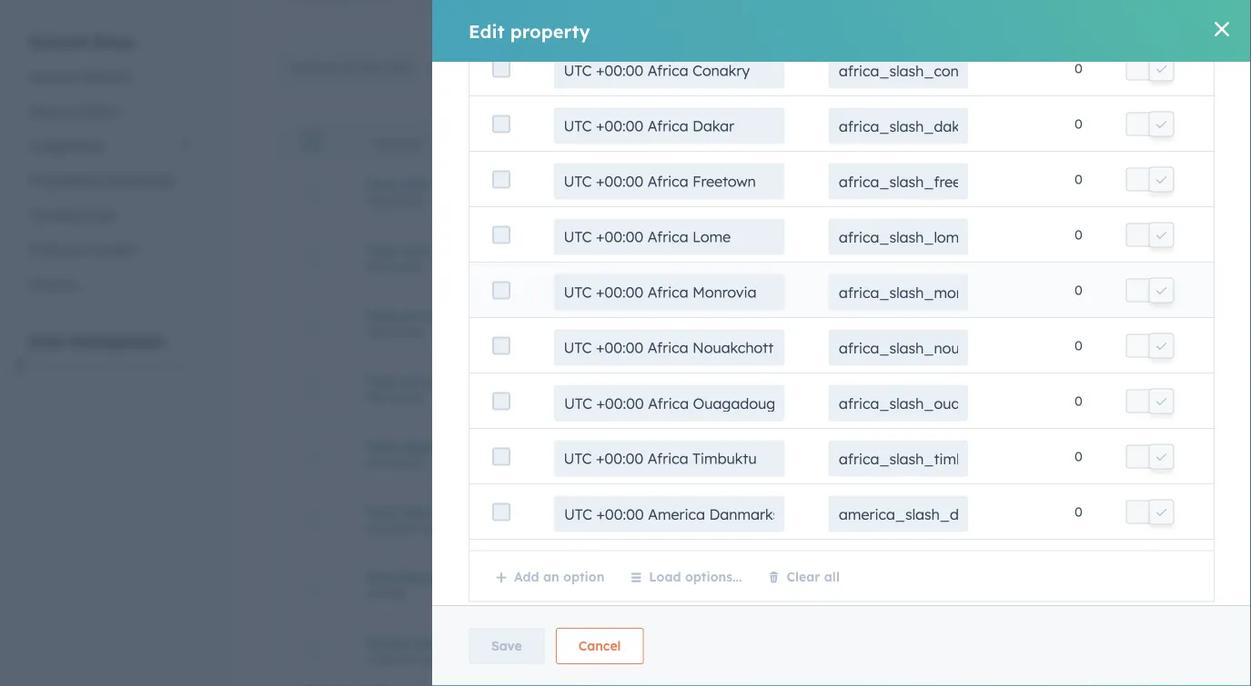Task type: locate. For each thing, give the bounding box(es) containing it.
2 vertical spatial &
[[77, 242, 86, 258]]

deal information
[[708, 578, 809, 594]]

email
[[479, 439, 515, 455]]

of
[[401, 308, 414, 324], [401, 374, 414, 390]]

last
[[401, 243, 428, 259], [417, 374, 444, 390]]

2 date from the top
[[365, 260, 390, 274]]

0 horizontal spatial users
[[29, 103, 63, 119]]

sent
[[547, 439, 574, 455]]

all left field
[[574, 59, 590, 75]]

1 vertical spatial contact
[[708, 513, 755, 529]]

teams
[[79, 103, 117, 119], [747, 134, 788, 150]]

1 web from the top
[[708, 185, 735, 201]]

account
[[29, 32, 88, 50], [29, 69, 78, 85]]

marketplace downloads
[[29, 172, 174, 188]]

integrations button
[[18, 129, 204, 163]]

session down time last seen button
[[450, 308, 498, 324]]

6 hubspot from the top
[[932, 513, 985, 529]]

add to group button
[[442, 134, 545, 150]]

users
[[717, 60, 750, 76]]

selected
[[378, 136, 420, 149]]

assign users & teams button
[[649, 134, 813, 150]]

contact
[[708, 447, 755, 463], [708, 513, 755, 529]]

& right the privacy
[[77, 242, 86, 258]]

& inside tab panel
[[733, 134, 743, 150]]

total revenue button
[[365, 570, 664, 586]]

types
[[626, 59, 661, 75]]

first down selected on the top left
[[401, 177, 429, 193]]

6 0 from the top
[[1177, 513, 1185, 529]]

1 horizontal spatial teams
[[747, 134, 788, 150]]

groups
[[493, 59, 538, 75]]

users inside tab panel
[[694, 134, 729, 150]]

assign users & teams
[[649, 134, 788, 150]]

seen down time first seen date picker
[[432, 243, 463, 259]]

select
[[422, 522, 451, 536]]

2 web from the top
[[708, 251, 735, 267]]

account for account setup
[[29, 32, 88, 50]]

1 account from the top
[[29, 32, 88, 50]]

&
[[66, 103, 75, 119], [733, 134, 743, 150], [77, 242, 86, 258]]

time
[[365, 177, 397, 193], [365, 243, 397, 259], [365, 308, 397, 324], [365, 374, 397, 390], [365, 439, 397, 455], [365, 505, 397, 521]]

0 vertical spatial contact
[[708, 447, 755, 463]]

1 0 from the top
[[1177, 185, 1185, 201]]

1 history from the top
[[795, 185, 836, 201]]

tracking code link
[[18, 198, 204, 232]]

3 date from the top
[[365, 326, 390, 339]]

all inside popup button
[[697, 60, 713, 76]]

time for time of first session
[[365, 308, 397, 324]]

time inside time of first session date picker
[[365, 308, 397, 324]]

time first seen button
[[365, 177, 664, 193]]

3 selected
[[369, 136, 420, 149]]

seen inside "time last seen date picker"
[[432, 243, 463, 259]]

2 of from the top
[[401, 374, 414, 390]]

0 horizontal spatial all
[[473, 59, 489, 75]]

4 date from the top
[[365, 391, 390, 405]]

security link
[[18, 267, 204, 302]]

0 vertical spatial first
[[401, 177, 429, 193]]

3 web from the top
[[708, 316, 735, 332]]

2 time from the top
[[365, 243, 397, 259]]

account up "account defaults"
[[29, 32, 88, 50]]

picker up the time of last session date picker
[[393, 326, 425, 339]]

time for time zone
[[365, 505, 397, 521]]

1 vertical spatial users
[[694, 134, 729, 150]]

1 of from the top
[[401, 308, 414, 324]]

1 vertical spatial information
[[759, 513, 829, 529]]

contact for select
[[708, 513, 755, 529]]

session inside time of first session date picker
[[450, 308, 498, 324]]

all users button
[[685, 49, 775, 87]]

time down time first seen date picker
[[365, 243, 397, 259]]

2 0 from the top
[[1177, 251, 1185, 267]]

time inside time registration email was sent date picker
[[365, 439, 397, 455]]

time up dropdown
[[365, 505, 397, 521]]

time zone dropdown select
[[365, 505, 451, 536]]

0 vertical spatial &
[[66, 103, 75, 119]]

all for all field types
[[574, 59, 590, 75]]

time down 3
[[365, 177, 397, 193]]

all groups button
[[461, 49, 562, 86]]

last down time of first session date picker
[[417, 374, 444, 390]]

picker up registration
[[393, 391, 425, 405]]

seen
[[433, 177, 464, 193], [432, 243, 463, 259]]

1 picker from the top
[[393, 194, 425, 208]]

teams down defaults
[[79, 103, 117, 119]]

deal
[[708, 578, 735, 594]]

4 0 from the top
[[1177, 382, 1185, 398]]

data management element
[[18, 332, 204, 498]]

date inside time registration email was sent date picker
[[365, 457, 390, 470]]

account up the users & teams
[[29, 69, 78, 85]]

3 web analytics history from the top
[[708, 316, 836, 332]]

first inside time first seen date picker
[[401, 177, 429, 193]]

single-
[[365, 653, 401, 667]]

time for time of last session
[[365, 374, 397, 390]]

0 vertical spatial last
[[401, 243, 428, 259]]

4 history from the top
[[795, 382, 836, 398]]

users inside account setup element
[[29, 103, 63, 119]]

1 vertical spatial session
[[448, 374, 496, 390]]

2 analytics from the top
[[738, 251, 792, 267]]

time left registration
[[365, 439, 397, 455]]

& right assign in the top of the page
[[733, 134, 743, 150]]

of inside time of first session date picker
[[401, 308, 414, 324]]

0
[[1177, 185, 1185, 201], [1177, 251, 1185, 267], [1177, 316, 1185, 332], [1177, 382, 1185, 398], [1177, 447, 1185, 463], [1177, 513, 1185, 529]]

time of last session button
[[365, 374, 664, 390]]

consent
[[89, 242, 138, 258]]

analytics
[[738, 185, 792, 201], [738, 251, 792, 267], [738, 316, 792, 332], [738, 382, 792, 398]]

session for time of first session
[[450, 308, 498, 324]]

contact information for time zone
[[708, 513, 829, 529]]

3 0 from the top
[[1177, 316, 1185, 332]]

contact information
[[708, 447, 829, 463], [708, 513, 829, 529]]

time first seen date picker
[[365, 177, 464, 208]]

1 vertical spatial contact information
[[708, 513, 829, 529]]

hubspot
[[932, 185, 985, 201], [932, 251, 985, 267], [932, 316, 985, 332], [932, 382, 985, 398], [932, 447, 985, 463], [932, 513, 985, 529]]

5 time from the top
[[365, 439, 397, 455]]

total
[[365, 570, 397, 586]]

hubspot for time registration email was sent
[[932, 447, 985, 463]]

1 vertical spatial last
[[417, 374, 444, 390]]

add to group
[[461, 134, 545, 150]]

1 time from the top
[[365, 177, 397, 193]]

time registration email was sent button
[[365, 439, 664, 455]]

0 vertical spatial session
[[450, 308, 498, 324]]

6 time from the top
[[365, 505, 397, 521]]

tab list
[[265, 0, 909, 16]]

web for time first seen
[[708, 185, 735, 201]]

all left users
[[697, 60, 713, 76]]

information
[[759, 447, 829, 463], [759, 513, 829, 529], [739, 578, 809, 594]]

5 picker from the top
[[393, 457, 425, 470]]

time inside "time last seen date picker"
[[365, 243, 397, 259]]

1 horizontal spatial users
[[694, 134, 729, 150]]

revenue
[[401, 570, 455, 586]]

picker up "time last seen date picker"
[[393, 194, 425, 208]]

integrations
[[29, 138, 103, 154]]

0 vertical spatial information
[[759, 447, 829, 463]]

2 hubspot from the top
[[932, 251, 985, 267]]

marketplace
[[29, 172, 104, 188]]

users up integrations
[[29, 103, 63, 119]]

time of first session button
[[365, 308, 664, 324]]

1 vertical spatial seen
[[432, 243, 463, 259]]

1 vertical spatial &
[[733, 134, 743, 150]]

1 horizontal spatial &
[[77, 242, 86, 258]]

2 horizontal spatial all
[[697, 60, 713, 76]]

0 for time zone
[[1177, 513, 1185, 529]]

time down "time last seen date picker"
[[365, 308, 397, 324]]

tracking
[[29, 207, 80, 223]]

setup
[[92, 32, 134, 50]]

time for time registration email was sent
[[365, 439, 397, 455]]

session up email
[[448, 374, 496, 390]]

1 analytics from the top
[[738, 185, 792, 201]]

web for time of last session
[[708, 382, 735, 398]]

1 vertical spatial of
[[401, 374, 414, 390]]

0 horizontal spatial &
[[66, 103, 75, 119]]

teams down users
[[747, 134, 788, 150]]

time down time of first session date picker
[[365, 374, 397, 390]]

all for all groups
[[473, 59, 489, 75]]

3 time from the top
[[365, 308, 397, 324]]

& up integrations
[[66, 103, 75, 119]]

1 contact information from the top
[[708, 447, 829, 463]]

picker inside time first seen date picker
[[393, 194, 425, 208]]

users & teams
[[29, 103, 117, 119]]

session
[[450, 308, 498, 324], [448, 374, 496, 390]]

total revenue number
[[365, 570, 455, 601]]

2 horizontal spatial &
[[733, 134, 743, 150]]

0 vertical spatial account
[[29, 32, 88, 50]]

4 hubspot from the top
[[932, 382, 985, 398]]

web analytics history for time first seen
[[708, 185, 836, 201]]

twitter username single-line text
[[365, 636, 478, 667]]

account for account defaults
[[29, 69, 78, 85]]

2 contact from the top
[[708, 513, 755, 529]]

time inside time first seen date picker
[[365, 177, 397, 193]]

history for time of last session
[[795, 382, 836, 398]]

web
[[708, 185, 735, 201], [708, 251, 735, 267], [708, 316, 735, 332], [708, 382, 735, 398]]

1 hubspot from the top
[[932, 185, 985, 201]]

4 time from the top
[[365, 374, 397, 390]]

5 date from the top
[[365, 457, 390, 470]]

1 vertical spatial first
[[417, 308, 446, 324]]

username
[[414, 636, 478, 652]]

3 hubspot from the top
[[932, 316, 985, 332]]

picker down registration
[[393, 457, 425, 470]]

1 web analytics history from the top
[[708, 185, 836, 201]]

picker inside time registration email was sent date picker
[[393, 457, 425, 470]]

tracking code
[[29, 207, 115, 223]]

time inside time zone dropdown select
[[365, 505, 397, 521]]

3 history from the top
[[795, 316, 836, 332]]

seen inside time first seen date picker
[[433, 177, 464, 193]]

0 vertical spatial users
[[29, 103, 63, 119]]

of down "time last seen date picker"
[[401, 308, 414, 324]]

all
[[473, 59, 489, 75], [574, 59, 590, 75], [697, 60, 713, 76]]

1 date from the top
[[365, 194, 390, 208]]

4 web analytics history from the top
[[708, 382, 836, 398]]

date inside the time of last session date picker
[[365, 391, 390, 405]]

2 web analytics history from the top
[[708, 251, 836, 267]]

0 for time registration email was sent
[[1177, 447, 1185, 463]]

web analytics history
[[708, 185, 836, 201], [708, 251, 836, 267], [708, 316, 836, 332], [708, 382, 836, 398]]

session inside the time of last session date picker
[[448, 374, 496, 390]]

contact for was
[[708, 447, 755, 463]]

of inside the time of last session date picker
[[401, 374, 414, 390]]

2 picker from the top
[[393, 260, 425, 274]]

tab panel containing all groups
[[265, 15, 1222, 687]]

last down time first seen date picker
[[401, 243, 428, 259]]

time inside the time of last session date picker
[[365, 374, 397, 390]]

of down time of first session date picker
[[401, 374, 414, 390]]

1 horizontal spatial all
[[574, 59, 590, 75]]

0 vertical spatial of
[[401, 308, 414, 324]]

time for time last seen
[[365, 243, 397, 259]]

account inside account defaults link
[[29, 69, 78, 85]]

0 vertical spatial teams
[[79, 103, 117, 119]]

3 picker from the top
[[393, 326, 425, 339]]

web analytics history for time of first session
[[708, 316, 836, 332]]

property
[[1147, 61, 1192, 75]]

0 vertical spatial seen
[[433, 177, 464, 193]]

1 contact from the top
[[708, 447, 755, 463]]

picker
[[393, 194, 425, 208], [393, 260, 425, 274], [393, 326, 425, 339], [393, 391, 425, 405], [393, 457, 425, 470]]

picker up time of first session date picker
[[393, 260, 425, 274]]

time last seen button
[[365, 243, 664, 259]]

4 web from the top
[[708, 382, 735, 398]]

seen down "add"
[[433, 177, 464, 193]]

registration
[[401, 439, 476, 455]]

account setup
[[29, 32, 134, 50]]

marketplace downloads link
[[18, 163, 204, 198]]

users
[[29, 103, 63, 119], [694, 134, 729, 150]]

all left groups
[[473, 59, 489, 75]]

4 analytics from the top
[[738, 382, 792, 398]]

5 hubspot from the top
[[932, 447, 985, 463]]

2 account from the top
[[29, 69, 78, 85]]

to
[[490, 134, 503, 150]]

teams inside tab panel
[[747, 134, 788, 150]]

time zone button
[[365, 505, 664, 521]]

3 analytics from the top
[[738, 316, 792, 332]]

seen for time first seen
[[433, 177, 464, 193]]

4 picker from the top
[[393, 391, 425, 405]]

date
[[365, 194, 390, 208], [365, 260, 390, 274], [365, 326, 390, 339], [365, 391, 390, 405], [365, 457, 390, 470]]

0 vertical spatial contact information
[[708, 447, 829, 463]]

2 contact information from the top
[[708, 513, 829, 529]]

1 vertical spatial teams
[[747, 134, 788, 150]]

5 0 from the top
[[1177, 447, 1185, 463]]

analytics for time of first session
[[738, 316, 792, 332]]

1 vertical spatial account
[[29, 69, 78, 85]]

time last seen date picker
[[365, 243, 463, 274]]

first
[[401, 177, 429, 193], [417, 308, 446, 324]]

2 history from the top
[[795, 251, 836, 267]]

archive button
[[564, 134, 630, 150]]

users right assign in the top of the page
[[694, 134, 729, 150]]

tab panel
[[265, 15, 1222, 687]]

date inside "time last seen date picker"
[[365, 260, 390, 274]]

history for time last seen
[[795, 251, 836, 267]]

time registration email was sent date picker
[[365, 439, 574, 470]]

first down "time last seen date picker"
[[417, 308, 446, 324]]

0 horizontal spatial teams
[[79, 103, 117, 119]]

hubspot for time of last session
[[932, 382, 985, 398]]



Task type: describe. For each thing, give the bounding box(es) containing it.
date inside time first seen date picker
[[365, 194, 390, 208]]

0 for time last seen
[[1177, 251, 1185, 267]]

dropdown
[[365, 522, 419, 536]]

privacy & consent link
[[18, 232, 204, 267]]

number
[[365, 588, 407, 601]]

text
[[422, 653, 442, 667]]

picker inside time of first session date picker
[[393, 326, 425, 339]]

account defaults
[[29, 69, 132, 85]]

code
[[83, 207, 115, 223]]

properties
[[29, 369, 91, 385]]

of for first
[[401, 308, 414, 324]]

line
[[401, 653, 418, 667]]

Search search field
[[279, 49, 461, 86]]

& for teams
[[66, 103, 75, 119]]

field
[[594, 59, 622, 75]]

picker inside "time last seen date picker"
[[393, 260, 425, 274]]

first inside time of first session date picker
[[417, 308, 446, 324]]

properties link
[[18, 360, 204, 394]]

0 for time of first session
[[1177, 316, 1185, 332]]

hubspot for time of first session
[[932, 316, 985, 332]]

web for time last seen
[[708, 251, 735, 267]]

web analytics history for time of last session
[[708, 382, 836, 398]]

users & teams link
[[18, 94, 204, 129]]

of for last
[[401, 374, 414, 390]]

security
[[29, 276, 78, 292]]

analytics for time last seen
[[738, 251, 792, 267]]

time of last session date picker
[[365, 374, 496, 405]]

account setup element
[[18, 31, 204, 302]]

time for time first seen
[[365, 177, 397, 193]]

seen for time last seen
[[432, 243, 463, 259]]

downloads
[[107, 172, 174, 188]]

history for time first seen
[[795, 185, 836, 201]]

account defaults link
[[18, 60, 204, 94]]

privacy
[[29, 242, 73, 258]]

group
[[507, 134, 545, 150]]

defaults
[[82, 69, 132, 85]]

was
[[519, 439, 544, 455]]

analytics for time of last session
[[738, 382, 792, 398]]

contact information for time registration email was sent
[[708, 447, 829, 463]]

last inside "time last seen date picker"
[[401, 243, 428, 259]]

create
[[1110, 61, 1144, 75]]

all field types button
[[562, 49, 685, 86]]

information for was
[[759, 447, 829, 463]]

time of first session date picker
[[365, 308, 498, 339]]

hubspot for time last seen
[[932, 251, 985, 267]]

0 for time first seen
[[1177, 185, 1185, 201]]

session for time of last session
[[448, 374, 496, 390]]

create property
[[1110, 61, 1192, 75]]

data management
[[29, 333, 165, 351]]

0 for time of last session
[[1177, 382, 1185, 398]]

analytics for time first seen
[[738, 185, 792, 201]]

& for consent
[[77, 242, 86, 258]]

history for time of first session
[[795, 316, 836, 332]]

twitter
[[365, 636, 410, 652]]

date inside time of first session date picker
[[365, 326, 390, 339]]

data
[[29, 333, 65, 351]]

all for all users
[[697, 60, 713, 76]]

3
[[369, 136, 375, 149]]

information for select
[[759, 513, 829, 529]]

archive
[[583, 134, 630, 150]]

create property button
[[1095, 54, 1207, 83]]

assign
[[649, 134, 690, 150]]

hubspot for time first seen
[[932, 185, 985, 201]]

web for time of first session
[[708, 316, 735, 332]]

all groups
[[473, 59, 538, 75]]

all users
[[697, 60, 750, 76]]

add
[[461, 134, 486, 150]]

2 vertical spatial information
[[739, 578, 809, 594]]

teams inside account setup element
[[79, 103, 117, 119]]

management
[[69, 333, 165, 351]]

zone
[[401, 505, 433, 521]]

hubspot for time zone
[[932, 513, 985, 529]]

picker inside the time of last session date picker
[[393, 391, 425, 405]]

last inside the time of last session date picker
[[417, 374, 444, 390]]

twitter username button
[[365, 636, 664, 652]]

web analytics history for time last seen
[[708, 251, 836, 267]]

privacy & consent
[[29, 242, 138, 258]]

all field types
[[574, 59, 661, 75]]



Task type: vqa. For each thing, say whether or not it's contained in the screenshot.


